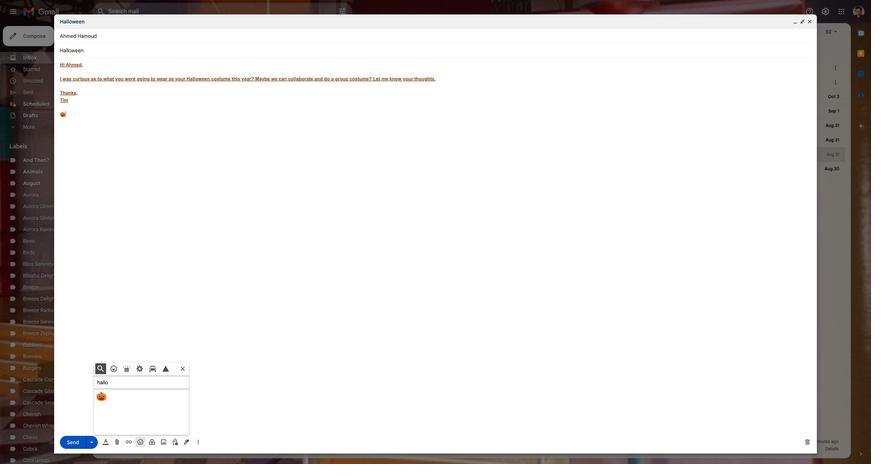 Task type: vqa. For each thing, say whether or not it's contained in the screenshot.
the Flowers
no



Task type: describe. For each thing, give the bounding box(es) containing it.
glimmer
[[40, 203, 59, 210]]

you
[[115, 76, 124, 82]]

2 gb from the left
[[125, 446, 131, 452]]

and then? link
[[23, 157, 49, 164]]

glisten for cascade glisten
[[44, 388, 60, 395]]

cool group
[[23, 457, 49, 464]]

main menu image
[[9, 7, 17, 16]]

snoozed link
[[23, 78, 43, 84]]

your inside message body text box
[[175, 76, 185, 82]]

business
[[230, 79, 251, 86]]

cascade for cascade glisten
[[23, 388, 43, 395]]

social tab
[[275, 40, 366, 61]]

collaborate
[[288, 76, 313, 82]]

then?
[[34, 157, 49, 164]]

cascade serenity
[[23, 400, 63, 406]]

footer containing last account activity: 35 minutes ago
[[92, 438, 845, 453]]

35
[[809, 439, 813, 444]]

animals link
[[23, 169, 43, 175]]

cascade for cascade cozy
[[23, 377, 43, 383]]

halloween dialog
[[54, 14, 817, 454]]

main content containing yelp for business
[[92, 23, 851, 459]]

cascade glisten link
[[23, 388, 60, 395]]

2 vertical spatial 31
[[836, 152, 839, 157]]

used
[[132, 446, 142, 452]]

breeze radiance link
[[23, 307, 61, 314]]

more options image
[[196, 439, 200, 446]]

aug for second aug 31 "row" from the bottom of the page
[[826, 137, 834, 143]]

breeze for breeze link
[[23, 284, 39, 291]]

cozy
[[44, 377, 56, 383]]

2 aug 31 row from the top
[[92, 133, 845, 147]]

1 horizontal spatial 🎃 image
[[96, 392, 107, 402]]

30
[[834, 166, 839, 172]]

already
[[302, 79, 319, 86]]

follow link to manage storage image
[[145, 446, 152, 453]]

costume
[[211, 76, 231, 82]]

chess
[[23, 434, 37, 441]]

cherish for cherish whispers
[[23, 423, 41, 429]]

bliss
[[23, 261, 34, 268]]

i
[[60, 76, 61, 82]]

account
[[775, 439, 791, 444]]

blissful delight
[[23, 273, 57, 279]]

0 vertical spatial 31
[[835, 123, 839, 128]]

august link
[[23, 180, 40, 187]]

on
[[320, 79, 326, 86]]

delight for blissful delight
[[41, 273, 57, 279]]

2 to from the left
[[151, 76, 155, 82]]

ago
[[831, 439, 839, 444]]

Message Body text field
[[60, 61, 811, 429]]

primary tab
[[92, 40, 183, 61]]

sep
[[828, 108, 836, 114]]

aug for third aug 31 "row" from the top of the page
[[827, 152, 834, 157]]

zephyr
[[40, 330, 56, 337]]

bunnies
[[23, 353, 41, 360]]

year?
[[241, 76, 254, 82]]

page.
[[444, 79, 457, 86]]

bees link
[[23, 238, 35, 244]]

claiming
[[401, 79, 420, 86]]

were
[[125, 76, 136, 82]]

1 aug 31 row from the top
[[92, 118, 845, 133]]

breeze for breeze zephyr
[[23, 330, 39, 337]]

aurora glimmer link
[[23, 203, 59, 210]]

more button
[[0, 121, 87, 133]]

aurora for aurora glimmer
[[23, 203, 38, 210]]

cobra
[[23, 446, 37, 452]]

can
[[279, 76, 287, 82]]

aurora rainbow link
[[23, 226, 59, 233]]

know
[[390, 76, 402, 82]]

breeze serene
[[23, 319, 56, 325]]

cherish whispers link
[[23, 423, 63, 429]]

1 vertical spatial 31
[[835, 137, 839, 143]]

ahmed,
[[66, 62, 83, 68]]

2 horizontal spatial your
[[422, 79, 432, 86]]

of
[[115, 446, 119, 452]]

aurora glimmer
[[23, 203, 59, 210]]

aurora for aurora link
[[23, 192, 38, 198]]

them
[[371, 79, 382, 86]]

0.32
[[98, 446, 107, 452]]

glisten for aurora glisten
[[40, 215, 56, 221]]

ad
[[192, 80, 197, 85]]

grow
[[203, 79, 216, 86]]

more
[[23, 124, 35, 130]]

with
[[360, 79, 369, 86]]

last account activity: 35 minutes ago details
[[766, 439, 839, 452]]

compose
[[23, 33, 46, 39]]

aug 31 for second aug 31 "row" from the bottom of the page
[[826, 137, 839, 143]]

delight for breeze delight
[[40, 296, 57, 302]]

connect
[[339, 79, 358, 86]]

bubbles
[[23, 342, 42, 348]]

hamoud
[[78, 33, 97, 39]]

attach files image
[[114, 439, 121, 446]]

cool group link
[[23, 457, 49, 464]]

costume?
[[350, 76, 372, 82]]

1 as from the left
[[91, 76, 96, 82]]

sent
[[23, 89, 34, 96]]

insert files using drive image
[[148, 439, 156, 446]]

cascade cozy link
[[23, 377, 56, 383]]

cascade cozy
[[23, 377, 56, 383]]

and
[[315, 76, 323, 82]]

labels navigation
[[0, 23, 92, 464]]

details link
[[825, 446, 839, 452]]

2 as from the left
[[169, 76, 174, 82]]

what
[[103, 76, 114, 82]]

going
[[137, 76, 150, 82]]

-
[[253, 79, 255, 86]]

your thoughts.
[[403, 76, 436, 82]]

chess link
[[23, 434, 37, 441]]

we
[[271, 76, 277, 82]]

promotions tab
[[184, 40, 275, 61]]

1 to from the left
[[97, 76, 102, 82]]

settings image
[[821, 7, 830, 16]]

cascade for cascade serenity
[[23, 400, 43, 406]]

bubbles link
[[23, 342, 42, 348]]

drafts
[[23, 112, 38, 119]]

insert emoji ‪(⌘⇧2)‬ image
[[137, 439, 144, 446]]

thanks, tim
[[60, 90, 78, 103]]

snoozed
[[23, 78, 43, 84]]

ahmed
[[60, 33, 76, 39]]

toggle confidential mode image
[[172, 439, 179, 446]]



Task type: locate. For each thing, give the bounding box(es) containing it.
3 cascade from the top
[[23, 400, 43, 406]]

aurora down august
[[23, 192, 38, 198]]

toggle split pane mode image
[[825, 28, 832, 35]]

breeze down breeze link
[[23, 296, 39, 302]]

insert photo image
[[160, 439, 167, 446]]

1 breeze from the top
[[23, 284, 39, 291]]

more send options image
[[88, 439, 95, 446]]

breeze radiance
[[23, 307, 61, 314]]

halloween up ahmed
[[60, 18, 85, 25]]

yelp
[[131, 79, 141, 86]]

serenity for bliss serenity
[[35, 261, 54, 268]]

aug for aug 30 row
[[825, 166, 833, 172]]

and
[[23, 157, 33, 164]]

breeze up breeze serene link
[[23, 307, 39, 314]]

aurora for aurora rainbow
[[23, 226, 38, 233]]

15
[[120, 446, 124, 452]]

4 breeze from the top
[[23, 319, 39, 325]]

serenity for cascade serenity
[[44, 400, 63, 406]]

group
[[35, 457, 49, 464]]

Subject field
[[60, 47, 811, 54]]

are
[[293, 79, 300, 86]]

main content
[[92, 23, 851, 459]]

0 horizontal spatial halloween
[[60, 18, 85, 25]]

whispers
[[42, 423, 63, 429]]

tab list
[[851, 23, 871, 438], [92, 40, 851, 61]]

cascade glisten
[[23, 388, 60, 395]]

as right "curious"
[[91, 76, 96, 82]]

me
[[382, 76, 388, 82]]

0 horizontal spatial 🎃 image
[[60, 112, 66, 117]]

inbox link
[[23, 55, 37, 61]]

row containing yelp for business
[[92, 75, 845, 90]]

2 vertical spatial aug 31
[[827, 152, 839, 157]]

cherish down 'cherish' link
[[23, 423, 41, 429]]

cherish for 'cherish' link
[[23, 411, 41, 418]]

to
[[97, 76, 102, 82], [151, 76, 155, 82]]

burgers
[[23, 365, 41, 372]]

0 vertical spatial delight
[[41, 273, 57, 279]]

1 vertical spatial cherish
[[23, 423, 41, 429]]

1 vertical spatial cascade
[[23, 388, 43, 395]]

refresh image
[[120, 28, 127, 35]]

cell
[[813, 64, 832, 71], [190, 65, 199, 71], [813, 79, 832, 86]]

aurora down aurora link
[[23, 203, 38, 210]]

insert link ‪(⌘k)‬ image
[[125, 439, 133, 446]]

as
[[91, 76, 96, 82], [169, 76, 174, 82]]

serene
[[40, 319, 56, 325]]

1 horizontal spatial gb
[[125, 446, 131, 452]]

free
[[433, 79, 443, 86]]

aurora down aurora glimmer
[[23, 215, 38, 221]]

let
[[373, 76, 380, 82]]

serenity down cascade glisten link
[[44, 400, 63, 406]]

send
[[67, 439, 79, 446]]

glisten down the cozy
[[44, 388, 60, 395]]

3
[[837, 94, 839, 99]]

breeze for breeze delight
[[23, 296, 39, 302]]

1 horizontal spatial halloween
[[187, 76, 210, 82]]

for
[[142, 79, 149, 86]]

your left ad on the left top of page
[[175, 76, 185, 82]]

2 cascade from the top
[[23, 388, 43, 395]]

breeze up breeze zephyr link
[[23, 319, 39, 325]]

4 aurora from the top
[[23, 226, 38, 233]]

group
[[335, 76, 348, 82]]

breeze zephyr
[[23, 330, 56, 337]]

2 cherish from the top
[[23, 423, 41, 429]]

2 aurora from the top
[[23, 203, 38, 210]]

sep 1
[[828, 108, 839, 114]]

glisten
[[40, 215, 56, 221], [44, 388, 60, 395]]

breeze link
[[23, 284, 39, 291]]

a
[[331, 76, 334, 82]]

0 vertical spatial cherish
[[23, 411, 41, 418]]

1 gb from the left
[[108, 446, 114, 452]]

aug for first aug 31 "row"
[[826, 123, 834, 128]]

your left free
[[422, 79, 432, 86]]

aurora for aurora glisten
[[23, 215, 38, 221]]

burgers link
[[23, 365, 41, 372]]

your
[[175, 76, 185, 82], [217, 79, 228, 86], [422, 79, 432, 86]]

3 breeze from the top
[[23, 307, 39, 314]]

0 vertical spatial serenity
[[35, 261, 54, 268]]

was
[[63, 76, 71, 82]]

cascade up 'cherish' link
[[23, 400, 43, 406]]

31
[[835, 123, 839, 128], [835, 137, 839, 143], [836, 152, 839, 157]]

1 horizontal spatial as
[[169, 76, 174, 82]]

minutes
[[815, 439, 830, 444]]

0 vertical spatial glisten
[[40, 215, 56, 221]]

close image
[[807, 19, 813, 25]]

aug 30 row
[[92, 162, 845, 176]]

cool
[[23, 457, 34, 464]]

footer
[[92, 438, 845, 453]]

1 cascade from the top
[[23, 377, 43, 383]]

oct 3
[[828, 94, 839, 99]]

cascade down burgers at the bottom of the page
[[23, 377, 43, 383]]

breeze delight link
[[23, 296, 57, 302]]

scheduled
[[23, 101, 49, 107]]

pop out image
[[800, 19, 806, 25]]

aurora up bees link
[[23, 226, 38, 233]]

wear
[[157, 76, 167, 82]]

advanced search options image
[[335, 4, 349, 18]]

delight up radiance
[[40, 296, 57, 302]]

gb
[[108, 446, 114, 452], [125, 446, 131, 452]]

0 vertical spatial cascade
[[23, 377, 43, 383]]

halloween left costume
[[187, 76, 210, 82]]

5 breeze from the top
[[23, 330, 39, 337]]

1 vertical spatial serenity
[[44, 400, 63, 406]]

row
[[92, 61, 845, 75], [92, 75, 845, 90]]

breeze down blissful
[[23, 284, 39, 291]]

cascade
[[23, 377, 43, 383], [23, 388, 43, 395], [23, 400, 43, 406]]

insert signature image
[[183, 439, 190, 446]]

maybe
[[255, 76, 270, 82]]

🎃 image
[[60, 112, 66, 117], [96, 392, 107, 402]]

glisten down 'glimmer'
[[40, 215, 56, 221]]

2 breeze from the top
[[23, 296, 39, 302]]

search mail image
[[95, 5, 108, 18]]

aurora rainbow
[[23, 226, 59, 233]]

rainbow
[[40, 226, 59, 233]]

0 horizontal spatial your
[[175, 76, 185, 82]]

1 vertical spatial 🎃 image
[[96, 392, 107, 402]]

None search field
[[92, 3, 352, 20]]

last
[[766, 439, 774, 444]]

2 row from the top
[[92, 75, 845, 90]]

1 aurora from the top
[[23, 192, 38, 198]]

customers
[[268, 79, 292, 86]]

breeze up bubbles
[[23, 330, 39, 337]]

0 vertical spatial aug 31
[[826, 123, 839, 128]]

1 vertical spatial glisten
[[44, 388, 60, 395]]

oct 3 row
[[92, 90, 845, 104]]

to right for
[[151, 76, 155, 82]]

1 vertical spatial aug 31
[[826, 137, 839, 143]]

breeze serene link
[[23, 319, 56, 325]]

blissful
[[23, 273, 39, 279]]

0 horizontal spatial gb
[[108, 446, 114, 452]]

0 horizontal spatial as
[[91, 76, 96, 82]]

2 vertical spatial cascade
[[23, 400, 43, 406]]

i was curious as to what you were going to wear as your halloween costume this year? maybe we can collaborate and do a group costume? let me know your thoughts.
[[60, 76, 436, 82]]

0.32 gb of 15 gb used
[[98, 446, 142, 452]]

🎃 image inside message body text box
[[60, 112, 66, 117]]

1 vertical spatial delight
[[40, 296, 57, 302]]

breeze for breeze serene
[[23, 319, 39, 325]]

1 horizontal spatial to
[[151, 76, 155, 82]]

aug 31 row
[[92, 118, 845, 133], [92, 133, 845, 147], [92, 147, 845, 162]]

1 horizontal spatial your
[[217, 79, 228, 86]]

hi
[[60, 62, 65, 68]]

starred link
[[23, 66, 40, 73]]

by
[[395, 79, 400, 86]]

sent link
[[23, 89, 34, 96]]

discard draft ‪(⌘⇧d)‬ image
[[804, 439, 811, 446]]

bliss serenity link
[[23, 261, 54, 268]]

1 vertical spatial halloween
[[187, 76, 210, 82]]

breeze for breeze radiance
[[23, 307, 39, 314]]

cherish up cherish whispers link
[[23, 411, 41, 418]]

inbox
[[23, 55, 37, 61]]

your right grow
[[217, 79, 228, 86]]

animals
[[23, 169, 43, 175]]

labels
[[9, 143, 27, 150]]

aug 30
[[825, 166, 839, 172]]

minimize image
[[793, 19, 798, 25]]

row up page.
[[92, 61, 845, 75]]

labels heading
[[9, 143, 77, 150]]

row up sep 1 row
[[92, 75, 845, 90]]

cherish whispers
[[23, 423, 63, 429]]

yelp.
[[327, 79, 338, 86]]

yelp for business
[[131, 79, 173, 86]]

0 horizontal spatial to
[[97, 76, 102, 82]]

1 row from the top
[[92, 61, 845, 75]]

0 vertical spatial 🎃 image
[[60, 112, 66, 117]]

gb right "15"
[[125, 446, 131, 452]]

aug 31 for third aug 31 "row" from the top of the page
[[827, 152, 839, 157]]

bunnies link
[[23, 353, 41, 360]]

3 aurora from the top
[[23, 215, 38, 221]]

to left what at the left of page
[[97, 76, 102, 82]]

as right wear
[[169, 76, 174, 82]]

cascade down cascade cozy
[[23, 388, 43, 395]]

delight down bliss serenity
[[41, 273, 57, 279]]

aurora link
[[23, 192, 38, 198]]

sep 1 row
[[92, 104, 845, 118]]

1 cherish from the top
[[23, 411, 41, 418]]

0 vertical spatial halloween
[[60, 18, 85, 25]]

serenity up blissful delight link
[[35, 261, 54, 268]]

blissful delight link
[[23, 273, 57, 279]]

aurora
[[23, 192, 38, 198], [23, 203, 38, 210], [23, 215, 38, 221], [23, 226, 38, 233]]

this
[[232, 76, 240, 82]]

august
[[23, 180, 40, 187]]

1
[[838, 108, 839, 114]]

details
[[825, 446, 839, 452]]

3 aug 31 row from the top
[[92, 147, 845, 162]]

aurora glisten
[[23, 215, 56, 221]]

Search emojis text field
[[94, 377, 189, 390]]

halloween inside message body text box
[[187, 76, 210, 82]]

aug 31 for first aug 31 "row"
[[826, 123, 839, 128]]

oct
[[828, 94, 836, 99]]

aug inside row
[[825, 166, 833, 172]]

gb left of
[[108, 446, 114, 452]]

cherish link
[[23, 411, 41, 418]]

drafts link
[[23, 112, 38, 119]]



